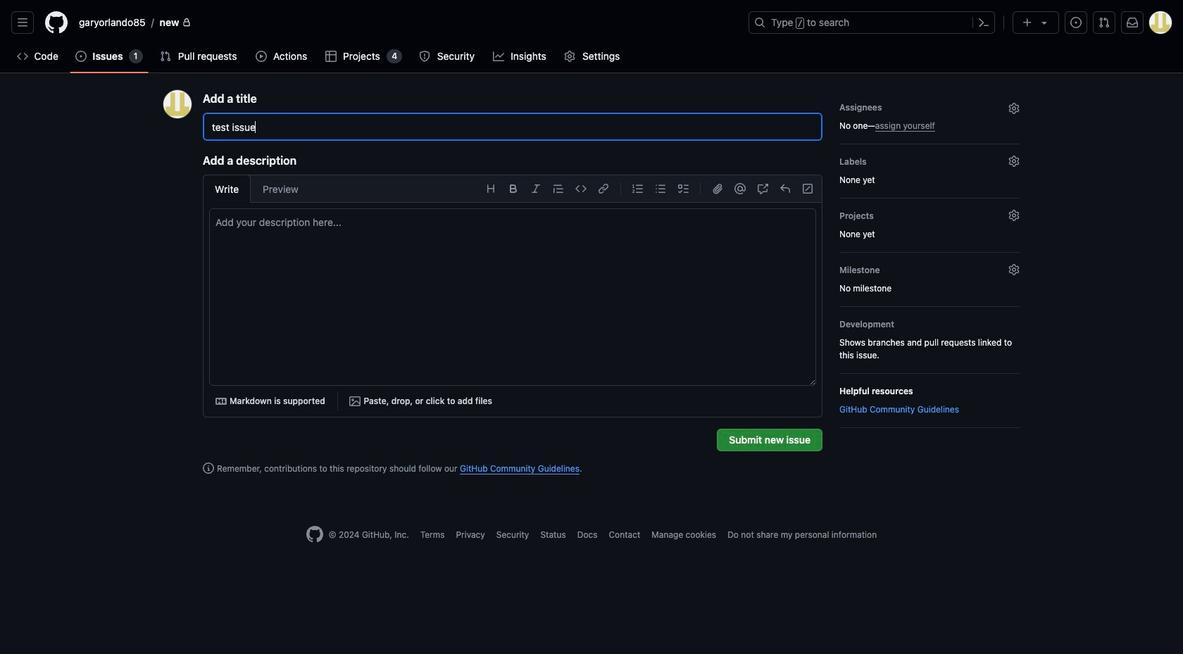 Task type: vqa. For each thing, say whether or not it's contained in the screenshot.
Markdown "image"
yes



Task type: locate. For each thing, give the bounding box(es) containing it.
list
[[73, 11, 740, 34]]

play image
[[255, 51, 267, 62]]

plus image
[[1022, 17, 1033, 28]]

0 horizontal spatial homepage image
[[45, 11, 68, 34]]

1 vertical spatial issue opened image
[[76, 51, 87, 62]]

command palette image
[[978, 17, 990, 28]]

tab panel
[[204, 208, 822, 417]]

gear image
[[1009, 103, 1020, 114], [1009, 156, 1020, 167], [1009, 210, 1020, 221], [1009, 264, 1020, 275]]

issue opened image for git pull request image
[[76, 51, 87, 62]]

  text field
[[210, 209, 816, 385]]

1 horizontal spatial issue opened image
[[1071, 17, 1082, 28]]

0 horizontal spatial issue opened image
[[76, 51, 87, 62]]

graph image
[[493, 51, 504, 62]]

issue opened image left git pull request icon
[[1071, 17, 1082, 28]]

lock image
[[182, 18, 191, 27]]

markdown image
[[216, 396, 227, 407]]

@garyorlando85 image
[[163, 90, 192, 118]]

git pull request image
[[1099, 17, 1110, 28]]

issue opened image right code icon on the left of the page
[[76, 51, 87, 62]]

shield image
[[419, 51, 431, 62]]

add a comment tab list
[[203, 175, 311, 203]]

issue opened image
[[1071, 17, 1082, 28], [76, 51, 87, 62]]

homepage image
[[45, 11, 68, 34], [306, 526, 323, 543]]

notifications image
[[1127, 17, 1138, 28]]

3 gear image from the top
[[1009, 210, 1020, 221]]

1 vertical spatial homepage image
[[306, 526, 323, 543]]

1 gear image from the top
[[1009, 103, 1020, 114]]

code image
[[17, 51, 28, 62]]

4 gear image from the top
[[1009, 264, 1020, 275]]

image image
[[350, 396, 361, 407]]

0 vertical spatial homepage image
[[45, 11, 68, 34]]

0 vertical spatial issue opened image
[[1071, 17, 1082, 28]]



Task type: describe. For each thing, give the bounding box(es) containing it.
2 gear image from the top
[[1009, 156, 1020, 167]]

triangle down image
[[1039, 17, 1050, 28]]

git pull request image
[[160, 51, 171, 62]]

gear image
[[565, 51, 576, 62]]

1 horizontal spatial homepage image
[[306, 526, 323, 543]]

issue opened image for git pull request icon
[[1071, 17, 1082, 28]]

info image
[[203, 463, 214, 474]]

Title text field
[[203, 113, 823, 141]]

table image
[[325, 51, 336, 62]]



